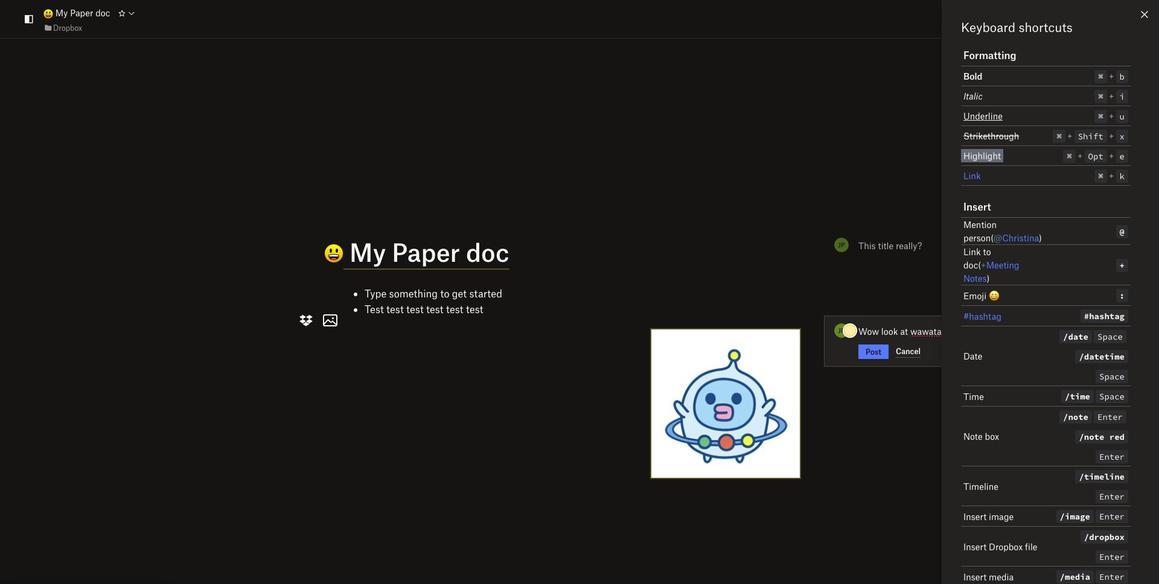 Task type: describe. For each thing, give the bounding box(es) containing it.
look
[[882, 326, 899, 337]]

0 horizontal spatial paper
[[70, 7, 93, 18]]

e
[[1120, 151, 1125, 162]]

meeting
[[987, 260, 1020, 271]]

my paper doc link
[[43, 6, 110, 20]]

0 horizontal spatial (
[[979, 260, 981, 271]]

user-uploaded image: wawatchi2.jpg image
[[652, 330, 800, 478]]

this
[[859, 240, 876, 251]]

underline
[[964, 111, 1003, 121]]

5 test from the left
[[466, 303, 484, 315]]

wawatachi's
[[911, 326, 960, 337]]

/ media
[[1060, 572, 1091, 583]]

⌘ for ⌘ + b
[[1099, 71, 1104, 82]]

heading containing my paper doc
[[298, 237, 800, 270]]

share
[[1021, 14, 1046, 24]]

insert for insert image
[[964, 511, 987, 522]]

space for time
[[1100, 391, 1125, 402]]

datetime
[[1085, 352, 1125, 362]]

box
[[986, 431, 1000, 442]]

enter for media
[[1100, 572, 1125, 583]]

/ note red
[[1080, 432, 1125, 443]]

36
[[1030, 560, 1041, 571]]

1 horizontal spatial 1
[[849, 327, 852, 335]]

+ up 'notes'
[[981, 260, 987, 271]]

mention
[[964, 219, 997, 230]]

jp 1
[[839, 327, 852, 335]]

+ left opt
[[1078, 150, 1083, 161]]

u
[[1120, 111, 1125, 122]]

updated 36 seconds ago
[[994, 560, 1093, 571]]

insert for insert dropbox file
[[964, 542, 987, 552]]

note box
[[964, 431, 1000, 442]]

red
[[1110, 432, 1125, 443]]

started
[[470, 288, 503, 300]]

+ left the shift
[[1068, 130, 1073, 141]]

0 horizontal spatial )
[[987, 273, 990, 284]]

date
[[964, 351, 983, 362]]

image for / image
[[1066, 512, 1091, 523]]

1 horizontal spatial #
[[1085, 311, 1090, 322]]

my paper doc inside my paper doc link
[[53, 7, 110, 18]]

⌘ + b
[[1099, 71, 1125, 82]]

updated
[[994, 560, 1028, 571]]

emoji 😀
[[964, 290, 1000, 301]]

+ inside the ⌘ + u
[[1110, 111, 1115, 121]]

shortcuts
[[1019, 19, 1073, 34]]

enter for note
[[1098, 412, 1124, 423]]

bold
[[964, 71, 983, 82]]

/ date
[[1064, 332, 1089, 343]]

annotation 1 element
[[727, 346, 745, 364]]

mention person ( @ christina )
[[964, 219, 1043, 243]]

3 test from the left
[[427, 303, 444, 315]]

shift
[[1079, 131, 1104, 142]]

x
[[1120, 131, 1125, 142]]

/ note
[[1064, 412, 1089, 423]]

enter for timeline
[[1100, 492, 1125, 503]]

/ timeline
[[1080, 472, 1125, 483]]

keyboard
[[962, 19, 1016, 34]]

insert for insert
[[964, 201, 992, 213]]

media for / media
[[1066, 572, 1091, 583]]

space for date
[[1098, 332, 1124, 343]]

insert image
[[964, 511, 1014, 522]]

keyboard shortcuts
[[962, 19, 1073, 34]]

Comment Entry text field
[[859, 326, 1035, 338]]

timeline
[[964, 481, 999, 492]]

enter down red
[[1100, 452, 1125, 463]]

opt
[[1089, 151, 1104, 162]]

note for note red
[[1085, 432, 1105, 443]]

this title really?
[[859, 240, 923, 251]]

something
[[389, 288, 438, 300]]

ago
[[1079, 560, 1093, 571]]

⌘ + k
[[1099, 170, 1125, 182]]

1 vertical spatial jp
[[839, 241, 845, 249]]

get
[[452, 288, 467, 300]]

note
[[964, 431, 983, 442]]

+ left e
[[1110, 150, 1115, 161]]

⌘ + i
[[1099, 91, 1125, 102]]

emoji
[[964, 290, 987, 301]]

1 horizontal spatial hashtag
[[1090, 311, 1125, 322]]

seconds
[[1043, 560, 1076, 571]]

highlight
[[964, 150, 1002, 161]]

link to doc
[[964, 246, 992, 271]]

/ for image
[[1060, 512, 1066, 523]]

/ for dropbox
[[1085, 532, 1090, 543]]

cancel button
[[896, 346, 921, 358]]

⌘ + u
[[1099, 111, 1125, 122]]

⌘ + shift + x
[[1057, 130, 1125, 142]]

0 horizontal spatial doc
[[96, 7, 110, 18]]

+ inside ⌘ + i
[[1110, 91, 1115, 101]]

timeline
[[1085, 472, 1125, 483]]

time
[[964, 391, 985, 402]]

strikethrough
[[964, 130, 1020, 141]]

0 horizontal spatial #
[[964, 311, 970, 322]]

k
[[1120, 171, 1125, 182]]



Task type: vqa. For each thing, say whether or not it's contained in the screenshot.
"When sharing files, security doesn't have to come at the expense of usability. Dropbox gives us peace of mind about the security of our files."
no



Task type: locate. For each thing, give the bounding box(es) containing it.
0 vertical spatial link
[[964, 170, 981, 181]]

⌘ left opt
[[1068, 151, 1073, 162]]

really?
[[896, 240, 923, 251]]

/ for datetime
[[1080, 352, 1085, 362]]

media
[[989, 572, 1014, 583], [1066, 572, 1091, 583]]

(
[[991, 233, 994, 243], [979, 260, 981, 271]]

link down person
[[964, 246, 981, 257]]

dropbox down my paper doc link
[[53, 23, 82, 32]]

jp left wow
[[839, 327, 845, 335]]

insert
[[964, 201, 992, 213], [964, 511, 987, 522], [964, 542, 987, 552], [964, 572, 987, 583]]

i
[[1120, 91, 1125, 102]]

@
[[1120, 226, 1125, 237], [994, 233, 1003, 243]]

⌘ left the shift
[[1057, 131, 1062, 142]]

space up datetime
[[1098, 332, 1124, 343]]

jp left share
[[994, 14, 1003, 24]]

1 vertical spatial note
[[1085, 432, 1105, 443]]

0 vertical spatial note
[[1069, 412, 1089, 423]]

wow look at wawatachi's hat
[[859, 326, 975, 337]]

1 horizontal spatial (
[[991, 233, 994, 243]]

/ dropbox
[[1085, 532, 1125, 543]]

meeting notes
[[964, 260, 1020, 284]]

/ time
[[1066, 391, 1091, 402]]

dropbox
[[1090, 532, 1125, 543]]

jp button
[[987, 8, 1009, 30]]

enter right / media at the right
[[1100, 572, 1125, 583]]

0 horizontal spatial # hashtag
[[964, 311, 1002, 322]]

0 vertical spatial dropbox
[[53, 23, 82, 32]]

1 horizontal spatial my paper doc
[[344, 237, 510, 267]]

media for insert media
[[989, 572, 1014, 583]]

my right grinning face with big eyes icon
[[55, 7, 68, 18]]

/ for media
[[1060, 572, 1066, 583]]

@ down k on the right top of page
[[1120, 226, 1125, 237]]

space right time
[[1100, 391, 1125, 402]]

to inside type something to get started test test test test test test
[[441, 288, 450, 300]]

dropbox inside dropbox link
[[53, 23, 82, 32]]

⌘ for ⌘ + shift + x
[[1057, 131, 1062, 142]]

0 horizontal spatial dropbox
[[53, 23, 82, 32]]

hashtag down :
[[1090, 311, 1125, 322]]

1 horizontal spatial image
[[1066, 512, 1091, 523]]

:
[[1120, 291, 1125, 301]]

jp inside button
[[994, 14, 1003, 24]]

+ left the x
[[1110, 130, 1115, 141]]

1 test from the left
[[387, 303, 404, 315]]

media down ago at the bottom right of page
[[1066, 572, 1091, 583]]

⌘ inside ⌘ + b
[[1099, 71, 1104, 82]]

image
[[989, 511, 1014, 522], [1066, 512, 1091, 523]]

0 horizontal spatial my
[[55, 7, 68, 18]]

space down datetime
[[1100, 372, 1125, 382]]

+ left k on the right top of page
[[1110, 170, 1115, 181]]

/ for note
[[1064, 412, 1069, 423]]

test
[[365, 303, 384, 315]]

0 horizontal spatial image
[[989, 511, 1014, 522]]

😃
[[298, 239, 323, 269]]

1 vertical spatial my paper doc
[[344, 237, 510, 267]]

( inside mention person ( @ christina )
[[991, 233, 994, 243]]

title
[[879, 240, 894, 251]]

jp
[[994, 14, 1003, 24], [839, 241, 845, 249], [839, 327, 845, 335]]

⌘ for ⌘ + i
[[1099, 91, 1104, 102]]

0 horizontal spatial to
[[441, 288, 450, 300]]

formatting
[[964, 49, 1017, 61]]

to
[[984, 246, 992, 257], [441, 288, 450, 300]]

my paper doc inside heading
[[344, 237, 510, 267]]

1 vertical spatial space
[[1100, 372, 1125, 382]]

1 vertical spatial paper
[[392, 237, 460, 267]]

heading
[[298, 237, 800, 270]]

to down person
[[984, 246, 992, 257]]

my
[[55, 7, 68, 18], [350, 237, 386, 267]]

enter down "timeline"
[[1100, 492, 1125, 503]]

insert media
[[964, 572, 1014, 583]]

link
[[964, 170, 981, 181], [964, 246, 981, 257]]

😀
[[989, 290, 1000, 301]]

0 horizontal spatial my paper doc
[[53, 7, 110, 18]]

⌘ for ⌘ + k
[[1099, 171, 1104, 182]]

hashtag down emoji 😀
[[970, 311, 1002, 322]]

paper up the something
[[392, 237, 460, 267]]

space
[[1098, 332, 1124, 343], [1100, 372, 1125, 382], [1100, 391, 1125, 402]]

dropbox up the updated
[[989, 542, 1023, 552]]

2 insert from the top
[[964, 511, 987, 522]]

/ for time
[[1066, 391, 1071, 402]]

⌘ + opt + e
[[1068, 150, 1125, 162]]

enter for image
[[1100, 512, 1125, 523]]

1 horizontal spatial paper
[[392, 237, 460, 267]]

doc inside heading
[[466, 237, 510, 267]]

/ for date
[[1064, 332, 1069, 343]]

insert down the timeline
[[964, 511, 987, 522]]

0 vertical spatial my
[[55, 7, 68, 18]]

0 vertical spatial to
[[984, 246, 992, 257]]

my paper doc
[[53, 7, 110, 18], [344, 237, 510, 267]]

date
[[1069, 332, 1089, 343]]

0 vertical spatial paper
[[70, 7, 93, 18]]

enter down dropbox
[[1100, 552, 1125, 563]]

+
[[1110, 71, 1115, 82], [1110, 91, 1115, 101], [1110, 111, 1115, 121], [1068, 130, 1073, 141], [1110, 130, 1115, 141], [1078, 150, 1083, 161], [1110, 150, 1115, 161], [1110, 170, 1115, 181], [981, 260, 987, 271], [1120, 260, 1125, 271]]

0 vertical spatial )
[[1040, 233, 1043, 243]]

1 vertical spatial to
[[441, 288, 450, 300]]

insert down insert dropbox file
[[964, 572, 987, 583]]

0 vertical spatial jp
[[994, 14, 1003, 24]]

image for insert image
[[989, 511, 1014, 522]]

type something to get started test test test test test test
[[365, 288, 503, 315]]

4 test from the left
[[446, 303, 464, 315]]

note for note
[[1069, 412, 1089, 423]]

/ for note red
[[1080, 432, 1085, 443]]

+ up :
[[1120, 260, 1125, 271]]

to inside link to doc
[[984, 246, 992, 257]]

share button
[[1014, 9, 1053, 29]]

add dropbox files image
[[297, 311, 316, 330]]

+ inside ⌘ + b
[[1110, 71, 1115, 82]]

insert dropbox file
[[964, 542, 1038, 552]]

my up type
[[350, 237, 386, 267]]

my paper doc up the something
[[344, 237, 510, 267]]

person
[[964, 233, 991, 243]]

1 horizontal spatial dropbox
[[989, 542, 1023, 552]]

+ left i
[[1110, 91, 1115, 101]]

note left red
[[1085, 432, 1105, 443]]

image up / dropbox
[[1066, 512, 1091, 523]]

link inside link to doc
[[964, 246, 981, 257]]

to left get
[[441, 288, 450, 300]]

0 horizontal spatial 1
[[735, 351, 738, 359]]

doc
[[96, 7, 110, 18], [466, 237, 510, 267], [964, 260, 979, 271]]

image up insert dropbox file
[[989, 511, 1014, 522]]

( down mention
[[991, 233, 994, 243]]

2 horizontal spatial doc
[[964, 260, 979, 271]]

my paper doc up dropbox link
[[53, 7, 110, 18]]

link for link
[[964, 170, 981, 181]]

# up hat
[[964, 311, 970, 322]]

⌘ inside ⌘ + shift + x
[[1057, 131, 1062, 142]]

file
[[1026, 542, 1038, 552]]

0 vertical spatial space
[[1098, 332, 1124, 343]]

insert for insert media
[[964, 572, 987, 583]]

2 test from the left
[[407, 303, 424, 315]]

wow
[[859, 326, 880, 337]]

doc up 'notes'
[[964, 260, 979, 271]]

⌘ inside ⌘ + k
[[1099, 171, 1104, 182]]

christina
[[1003, 233, 1040, 243]]

note
[[1069, 412, 1089, 423], [1085, 432, 1105, 443]]

link for link to doc
[[964, 246, 981, 257]]

1 horizontal spatial doc
[[466, 237, 510, 267]]

b
[[1120, 71, 1125, 82]]

2 vertical spatial jp
[[839, 327, 845, 335]]

jp inside the jp 1
[[839, 327, 845, 335]]

hat
[[962, 326, 975, 337]]

3 insert from the top
[[964, 542, 987, 552]]

⌘ inside ⌘ + i
[[1099, 91, 1104, 102]]

⌘
[[1099, 71, 1104, 82], [1099, 91, 1104, 102], [1099, 111, 1104, 122], [1057, 131, 1062, 142], [1068, 151, 1073, 162], [1099, 171, 1104, 182]]

paper
[[70, 7, 93, 18], [392, 237, 460, 267]]

0 horizontal spatial hashtag
[[970, 311, 1002, 322]]

1 vertical spatial link
[[964, 246, 981, 257]]

1 insert from the top
[[964, 201, 992, 213]]

1 horizontal spatial # hashtag
[[1085, 311, 1125, 322]]

+ left u
[[1110, 111, 1115, 121]]

⌘ inside the ⌘ + opt + e
[[1068, 151, 1073, 162]]

( up 'notes'
[[979, 260, 981, 271]]

1 horizontal spatial )
[[1040, 233, 1043, 243]]

1 link from the top
[[964, 170, 981, 181]]

#
[[964, 311, 970, 322], [1085, 311, 1090, 322]]

0 vertical spatial 1
[[849, 327, 852, 335]]

2 vertical spatial space
[[1100, 391, 1125, 402]]

0 horizontal spatial @
[[994, 233, 1003, 243]]

1 horizontal spatial my
[[350, 237, 386, 267]]

note down / time
[[1069, 412, 1089, 423]]

/ for timeline
[[1080, 472, 1085, 483]]

dropbox link
[[43, 22, 82, 34]]

0 vertical spatial (
[[991, 233, 994, 243]]

) inside mention person ( @ christina )
[[1040, 233, 1043, 243]]

0 vertical spatial my paper doc
[[53, 7, 110, 18]]

1 vertical spatial )
[[987, 273, 990, 284]]

link down highlight
[[964, 170, 981, 181]]

test
[[387, 303, 404, 315], [407, 303, 424, 315], [427, 303, 444, 315], [446, 303, 464, 315], [466, 303, 484, 315]]

doc inside link to doc
[[964, 260, 979, 271]]

2 link from the top
[[964, 246, 981, 257]]

0 horizontal spatial media
[[989, 572, 1014, 583]]

# up date
[[1085, 311, 1090, 322]]

+ left b
[[1110, 71, 1115, 82]]

⌘ for ⌘ + opt + e
[[1068, 151, 1073, 162]]

jp left the this
[[839, 241, 845, 249]]

type
[[365, 288, 387, 300]]

4 insert from the top
[[964, 572, 987, 583]]

grinning face with big eyes image
[[43, 9, 53, 19]]

/ datetime
[[1080, 352, 1125, 362]]

paper up dropbox link
[[70, 7, 93, 18]]

1 vertical spatial my
[[350, 237, 386, 267]]

1 horizontal spatial media
[[1066, 572, 1091, 583]]

⌘ for ⌘ + u
[[1099, 111, 1104, 122]]

+ inside ⌘ + k
[[1110, 170, 1115, 181]]

italic
[[964, 91, 983, 101]]

doc right grinning face with big eyes icon
[[96, 7, 110, 18]]

⌘ left b
[[1099, 71, 1104, 82]]

⌘ down opt
[[1099, 171, 1104, 182]]

insert up mention
[[964, 201, 992, 213]]

1 horizontal spatial @
[[1120, 226, 1125, 237]]

⌘ left u
[[1099, 111, 1104, 122]]

# hashtag down emoji 😀
[[964, 311, 1002, 322]]

⌘ inside the ⌘ + u
[[1099, 111, 1104, 122]]

enter for dropbox
[[1100, 552, 1125, 563]]

/ image
[[1060, 512, 1091, 523]]

1 vertical spatial (
[[979, 260, 981, 271]]

⌘ left i
[[1099, 91, 1104, 102]]

enter
[[1098, 412, 1124, 423], [1100, 452, 1125, 463], [1100, 492, 1125, 503], [1100, 512, 1125, 523], [1100, 552, 1125, 563], [1100, 572, 1125, 583]]

doc up started in the left of the page
[[466, 237, 510, 267]]

at
[[901, 326, 909, 337]]

1 vertical spatial dropbox
[[989, 542, 1023, 552]]

enter up red
[[1098, 412, 1124, 423]]

# hashtag down :
[[1085, 311, 1125, 322]]

/
[[1064, 332, 1069, 343], [1080, 352, 1085, 362], [1066, 391, 1071, 402], [1064, 412, 1069, 423], [1080, 432, 1085, 443], [1080, 472, 1085, 483], [1060, 512, 1066, 523], [1085, 532, 1090, 543], [1060, 572, 1066, 583]]

1 horizontal spatial to
[[984, 246, 992, 257]]

dropbox
[[53, 23, 82, 32], [989, 542, 1023, 552]]

insert down insert image
[[964, 542, 987, 552]]

# hashtag
[[964, 311, 1002, 322], [1085, 311, 1125, 322]]

time
[[1071, 391, 1091, 402]]

media down the updated
[[989, 572, 1014, 583]]

@ right person
[[994, 233, 1003, 243]]

enter up dropbox
[[1100, 512, 1125, 523]]

@ inside mention person ( @ christina )
[[994, 233, 1003, 243]]

cancel
[[896, 347, 921, 356]]

notes
[[964, 273, 987, 284]]

1 vertical spatial 1
[[735, 351, 738, 359]]



